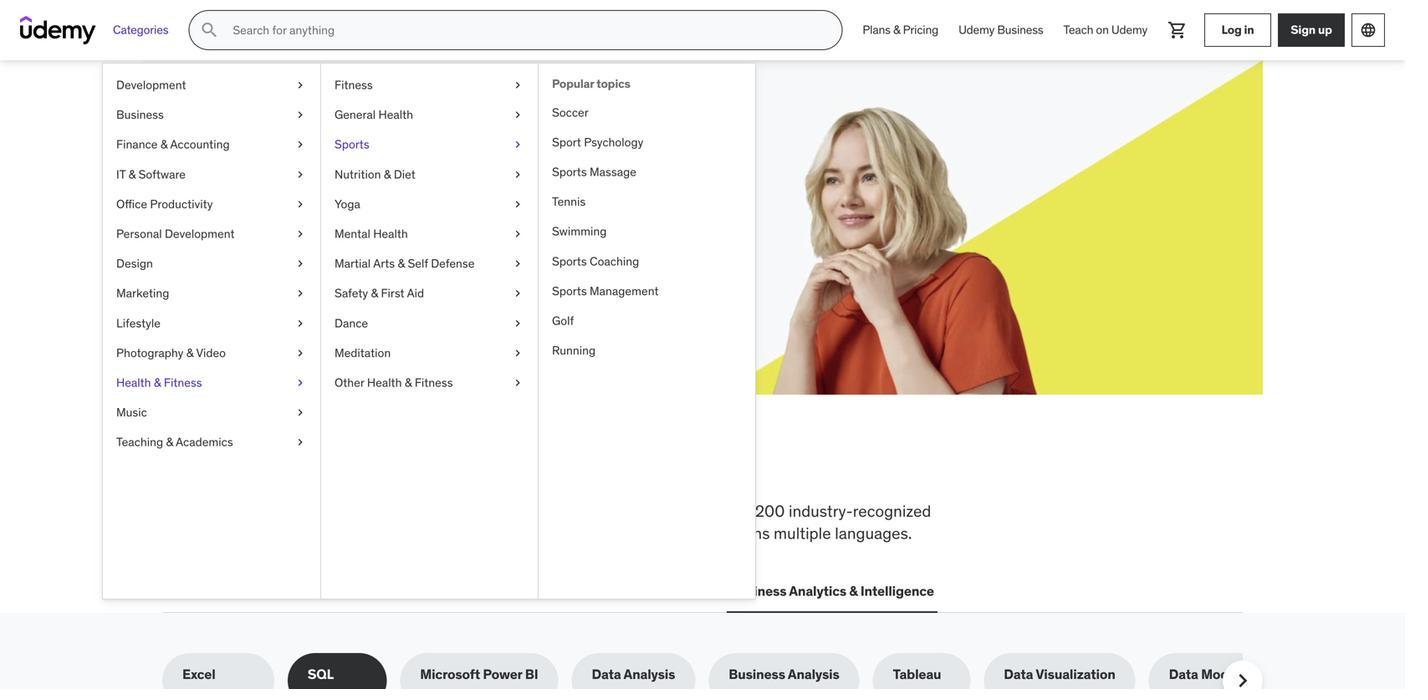 Task type: locate. For each thing, give the bounding box(es) containing it.
all the skills you need in one place
[[162, 446, 719, 490]]

business for business analysis
[[729, 666, 786, 683]]

skills
[[223, 133, 298, 168]]

xsmall image inside the safety & first aid link
[[511, 285, 525, 302]]

development down office productivity link
[[165, 226, 235, 241]]

development link
[[103, 70, 321, 100]]

your up with
[[347, 133, 407, 168]]

over
[[721, 501, 752, 521]]

1 horizontal spatial fitness
[[335, 77, 373, 92]]

1 horizontal spatial it
[[300, 583, 312, 600]]

fitness down meditation "link"
[[415, 375, 453, 390]]

1 horizontal spatial for
[[698, 501, 718, 521]]

data left visualization
[[1004, 666, 1034, 683]]

topic filters element
[[162, 654, 1280, 690]]

microsoft
[[420, 666, 480, 683]]

& right finance
[[161, 137, 168, 152]]

sports element
[[538, 64, 756, 599]]

recognized
[[853, 501, 932, 521]]

1 horizontal spatial your
[[347, 133, 407, 168]]

communication button
[[608, 572, 714, 612]]

supports
[[346, 524, 409, 544]]

xsmall image for it & software
[[294, 166, 307, 183]]

1 vertical spatial for
[[698, 501, 718, 521]]

business inside "topic filters" element
[[729, 666, 786, 683]]

data for data modeling
[[1170, 666, 1199, 683]]

xsmall image inside design link
[[294, 256, 307, 272]]

personal development
[[116, 226, 235, 241]]

you
[[374, 446, 434, 490]]

for up the potential
[[303, 133, 342, 168]]

& right analytics
[[850, 583, 858, 600]]

xsmall image inside office productivity link
[[294, 196, 307, 213]]

one
[[566, 446, 626, 490]]

& right teaching
[[166, 435, 173, 450]]

it & software
[[116, 167, 186, 182]]

development down categories dropdown button
[[116, 77, 186, 92]]

it certifications button
[[297, 572, 403, 612]]

place
[[632, 446, 719, 490]]

finance
[[116, 137, 158, 152]]

leadership button
[[416, 572, 492, 612]]

xsmall image for music
[[294, 405, 307, 421]]

fitness up the general
[[335, 77, 373, 92]]

up
[[1319, 22, 1333, 37]]

2 udemy from the left
[[1112, 22, 1148, 37]]

marketing
[[116, 286, 169, 301]]

science
[[541, 583, 591, 600]]

it up the "office"
[[116, 167, 126, 182]]

health for general health
[[379, 107, 413, 122]]

fitness inside 'link'
[[415, 375, 453, 390]]

health inside 'link'
[[367, 375, 402, 390]]

& right plans
[[894, 22, 901, 37]]

productivity
[[150, 197, 213, 212]]

it for it certifications
[[300, 583, 312, 600]]

0 horizontal spatial your
[[271, 174, 297, 192]]

1 vertical spatial it
[[300, 583, 312, 600]]

business analytics & intelligence
[[730, 583, 935, 600]]

in
[[1245, 22, 1255, 37], [527, 446, 559, 490]]

marketing link
[[103, 279, 321, 309]]

& inside button
[[850, 583, 858, 600]]

teach
[[1064, 22, 1094, 37]]

0 vertical spatial for
[[303, 133, 342, 168]]

business inside button
[[730, 583, 787, 600]]

data science
[[509, 583, 591, 600]]

xsmall image inside personal development link
[[294, 226, 307, 242]]

xsmall image for fitness
[[511, 77, 525, 93]]

& down photography
[[154, 375, 161, 390]]

for inside skills for your future expand your potential with a course. starting at just $12.99 through dec 15.
[[303, 133, 342, 168]]

sports up golf
[[552, 284, 587, 299]]

1 vertical spatial your
[[271, 174, 297, 192]]

& left the first
[[371, 286, 378, 301]]

soccer link
[[539, 98, 756, 128]]

sports down the general
[[335, 137, 370, 152]]

data for data visualization
[[1004, 666, 1034, 683]]

& for academics
[[166, 435, 173, 450]]

udemy right the pricing
[[959, 22, 995, 37]]

dance link
[[321, 309, 538, 338]]

modeling
[[1202, 666, 1260, 683]]

xsmall image for other health & fitness
[[511, 375, 525, 391]]

analysis for data analysis
[[624, 666, 676, 683]]

200
[[756, 501, 785, 521]]

rounded
[[447, 524, 507, 544]]

xsmall image inside other health & fitness 'link'
[[511, 375, 525, 391]]

development right web
[[197, 583, 280, 600]]

xsmall image for marketing
[[294, 285, 307, 302]]

& for diet
[[384, 167, 391, 182]]

your
[[347, 133, 407, 168], [271, 174, 297, 192]]

xsmall image inside lifestyle 'link'
[[294, 315, 307, 332]]

xsmall image for sports
[[511, 137, 525, 153]]

1 vertical spatial skills
[[358, 501, 394, 521]]

xsmall image inside photography & video link
[[294, 345, 307, 361]]

15.
[[344, 193, 360, 210]]

0 horizontal spatial udemy
[[959, 22, 995, 37]]

it for it & software
[[116, 167, 126, 182]]

web
[[166, 583, 194, 600]]

it & software link
[[103, 160, 321, 189]]

through
[[266, 193, 313, 210]]

0 horizontal spatial analysis
[[624, 666, 676, 683]]

our
[[263, 524, 286, 544]]

skills
[[277, 446, 368, 490], [358, 501, 394, 521]]

coaching
[[590, 254, 640, 269]]

1 horizontal spatial analysis
[[788, 666, 840, 683]]

xsmall image for finance & accounting
[[294, 137, 307, 153]]

teach on udemy
[[1064, 22, 1148, 37]]

data left modeling
[[1170, 666, 1199, 683]]

business for business analytics & intelligence
[[730, 583, 787, 600]]

0 vertical spatial in
[[1245, 22, 1255, 37]]

1 horizontal spatial in
[[1245, 22, 1255, 37]]

in right log
[[1245, 22, 1255, 37]]

xsmall image
[[511, 77, 525, 93], [294, 107, 307, 123], [511, 166, 525, 183], [294, 196, 307, 213], [294, 256, 307, 272], [511, 285, 525, 302], [294, 315, 307, 332], [294, 345, 307, 361], [294, 434, 307, 451]]

xsmall image inside finance & accounting link
[[294, 137, 307, 153]]

sports down swimming
[[552, 254, 587, 269]]

for up and
[[698, 501, 718, 521]]

health up arts
[[373, 226, 408, 241]]

udemy
[[959, 22, 995, 37], [1112, 22, 1148, 37]]

photography & video link
[[103, 338, 321, 368]]

xsmall image for general health
[[511, 107, 525, 123]]

2 horizontal spatial fitness
[[415, 375, 453, 390]]

it inside it certifications button
[[300, 583, 312, 600]]

xsmall image inside marketing link
[[294, 285, 307, 302]]

skills up workplace
[[277, 446, 368, 490]]

xsmall image inside martial arts & self defense link
[[511, 256, 525, 272]]

development inside button
[[197, 583, 280, 600]]

xsmall image for health & fitness
[[294, 375, 307, 391]]

martial
[[335, 256, 371, 271]]

xsmall image inside health & fitness link
[[294, 375, 307, 391]]

lifestyle link
[[103, 309, 321, 338]]

xsmall image
[[294, 77, 307, 93], [511, 107, 525, 123], [294, 137, 307, 153], [511, 137, 525, 153], [294, 166, 307, 183], [511, 196, 525, 213], [294, 226, 307, 242], [511, 226, 525, 242], [511, 256, 525, 272], [294, 285, 307, 302], [511, 315, 525, 332], [511, 345, 525, 361], [294, 375, 307, 391], [511, 375, 525, 391], [294, 405, 307, 421]]

pricing
[[903, 22, 939, 37]]

xsmall image for safety & first aid
[[511, 285, 525, 302]]

1 analysis from the left
[[624, 666, 676, 683]]

topics
[[597, 76, 631, 91]]

data for data science
[[509, 583, 538, 600]]

& down meditation "link"
[[405, 375, 412, 390]]

xsmall image inside "yoga" link
[[511, 196, 525, 213]]

2 vertical spatial development
[[197, 583, 280, 600]]

0 vertical spatial your
[[347, 133, 407, 168]]

web development
[[166, 583, 280, 600]]

xsmall image inside dance link
[[511, 315, 525, 332]]

udemy right on
[[1112, 22, 1148, 37]]

& for first
[[371, 286, 378, 301]]

& up the "office"
[[129, 167, 136, 182]]

xsmall image inside the sports link
[[511, 137, 525, 153]]

well-
[[413, 524, 447, 544]]

sports management link
[[539, 276, 756, 306]]

& left video
[[186, 345, 194, 361]]

teaching & academics
[[116, 435, 233, 450]]

for
[[303, 133, 342, 168], [698, 501, 718, 521]]

xsmall image inside it & software link
[[294, 166, 307, 183]]

& left the diet
[[384, 167, 391, 182]]

safety & first aid
[[335, 286, 424, 301]]

music link
[[103, 398, 321, 428]]

it
[[116, 167, 126, 182], [300, 583, 312, 600]]

$12.99
[[223, 193, 263, 210]]

health right other
[[367, 375, 402, 390]]

0 horizontal spatial it
[[116, 167, 126, 182]]

golf link
[[539, 306, 756, 336]]

0 horizontal spatial for
[[303, 133, 342, 168]]

health right the general
[[379, 107, 413, 122]]

skills up supports
[[358, 501, 394, 521]]

other health & fitness
[[335, 375, 453, 390]]

1 vertical spatial development
[[165, 226, 235, 241]]

xsmall image inside nutrition & diet link
[[511, 166, 525, 183]]

xsmall image inside the mental health link
[[511, 226, 525, 242]]

xsmall image for office productivity
[[294, 196, 307, 213]]

0 vertical spatial it
[[116, 167, 126, 182]]

fitness down photography & video
[[164, 375, 202, 390]]

data inside data science button
[[509, 583, 538, 600]]

certifications
[[315, 583, 400, 600]]

xsmall image for business
[[294, 107, 307, 123]]

xsmall image inside fitness link
[[511, 77, 525, 93]]

1 horizontal spatial udemy
[[1112, 22, 1148, 37]]

xsmall image for lifestyle
[[294, 315, 307, 332]]

photography
[[116, 345, 184, 361]]

data right "bi"
[[592, 666, 621, 683]]

business for business
[[116, 107, 164, 122]]

xsmall image for design
[[294, 256, 307, 272]]

xsmall image inside "business" 'link'
[[294, 107, 307, 123]]

microsoft power bi
[[420, 666, 538, 683]]

business inside 'link'
[[116, 107, 164, 122]]

2 analysis from the left
[[788, 666, 840, 683]]

data left science
[[509, 583, 538, 600]]

xsmall image inside general health link
[[511, 107, 525, 123]]

xsmall image inside the teaching & academics link
[[294, 434, 307, 451]]

sports management
[[552, 284, 659, 299]]

1 udemy from the left
[[959, 22, 995, 37]]

professional
[[511, 524, 597, 544]]

other
[[335, 375, 364, 390]]

xsmall image inside meditation "link"
[[511, 345, 525, 361]]

web development button
[[162, 572, 284, 612]]

xsmall image inside music link
[[294, 405, 307, 421]]

& inside 'link'
[[405, 375, 412, 390]]

xsmall image for meditation
[[511, 345, 525, 361]]

your up through
[[271, 174, 297, 192]]

it inside it & software link
[[116, 167, 126, 182]]

it left certifications on the left bottom of page
[[300, 583, 312, 600]]

the
[[218, 446, 271, 490]]

0 horizontal spatial in
[[527, 446, 559, 490]]

& inside 'link'
[[894, 22, 901, 37]]

in up including
[[527, 446, 559, 490]]

sports up tennis at the left top
[[552, 164, 587, 179]]

tennis link
[[539, 187, 756, 217]]

development for web
[[197, 583, 280, 600]]

business
[[998, 22, 1044, 37], [116, 107, 164, 122], [730, 583, 787, 600], [729, 666, 786, 683]]

submit search image
[[199, 20, 220, 40]]

analysis for business analysis
[[788, 666, 840, 683]]

personal development link
[[103, 219, 321, 249]]

popular topics
[[552, 76, 631, 91]]

xsmall image inside the development link
[[294, 77, 307, 93]]

psychology
[[584, 135, 644, 150]]

skills for your future expand your potential with a course. starting at just $12.99 through dec 15.
[[223, 133, 530, 210]]

business analysis
[[729, 666, 840, 683]]

design link
[[103, 249, 321, 279]]



Task type: describe. For each thing, give the bounding box(es) containing it.
running link
[[539, 336, 756, 366]]

sports massage
[[552, 164, 637, 179]]

udemy image
[[20, 16, 96, 44]]

sports massage link
[[539, 157, 756, 187]]

communication
[[611, 583, 710, 600]]

visualization
[[1036, 666, 1116, 683]]

accounting
[[170, 137, 230, 152]]

xsmall image for yoga
[[511, 196, 525, 213]]

health for other health & fitness
[[367, 375, 402, 390]]

nutrition & diet
[[335, 167, 416, 182]]

popular
[[552, 76, 594, 91]]

aid
[[407, 286, 424, 301]]

plans & pricing
[[863, 22, 939, 37]]

on
[[1097, 22, 1109, 37]]

spans
[[728, 524, 770, 544]]

finance & accounting
[[116, 137, 230, 152]]

tableau
[[893, 666, 942, 683]]

& for software
[[129, 167, 136, 182]]

& for pricing
[[894, 22, 901, 37]]

golf
[[552, 313, 574, 328]]

health for mental health
[[373, 226, 408, 241]]

including
[[534, 501, 599, 521]]

xsmall image for mental health
[[511, 226, 525, 242]]

for inside covering critical workplace skills to technical topics, including prep content for over 200 industry-recognized certifications, our catalog supports well-rounded professional development and spans multiple languages.
[[698, 501, 718, 521]]

Search for anything text field
[[230, 16, 822, 44]]

0 vertical spatial development
[[116, 77, 186, 92]]

bi
[[525, 666, 538, 683]]

content
[[639, 501, 694, 521]]

nutrition & diet link
[[321, 160, 538, 189]]

need
[[440, 446, 521, 490]]

udemy business link
[[949, 10, 1054, 50]]

data for data analysis
[[592, 666, 621, 683]]

all
[[162, 446, 211, 490]]

0 horizontal spatial fitness
[[164, 375, 202, 390]]

arts
[[373, 256, 395, 271]]

data analysis
[[592, 666, 676, 683]]

design
[[116, 256, 153, 271]]

& for accounting
[[161, 137, 168, 152]]

data visualization
[[1004, 666, 1116, 683]]

log
[[1222, 22, 1242, 37]]

next image
[[1230, 668, 1257, 690]]

teaching
[[116, 435, 163, 450]]

office
[[116, 197, 147, 212]]

sql
[[308, 666, 334, 683]]

potential
[[300, 174, 353, 192]]

at
[[493, 174, 505, 192]]

swimming
[[552, 224, 607, 239]]

sports for sports management
[[552, 284, 587, 299]]

xsmall image for nutrition & diet
[[511, 166, 525, 183]]

plans & pricing link
[[853, 10, 949, 50]]

with
[[356, 174, 381, 192]]

soccer
[[552, 105, 589, 120]]

plans
[[863, 22, 891, 37]]

udemy business
[[959, 22, 1044, 37]]

0 vertical spatial skills
[[277, 446, 368, 490]]

dance
[[335, 316, 368, 331]]

xsmall image for personal development
[[294, 226, 307, 242]]

catalog
[[290, 524, 342, 544]]

software
[[139, 167, 186, 182]]

& for video
[[186, 345, 194, 361]]

nutrition
[[335, 167, 381, 182]]

sports for sports massage
[[552, 164, 587, 179]]

general
[[335, 107, 376, 122]]

management
[[590, 284, 659, 299]]

critical
[[230, 501, 277, 521]]

1 vertical spatial in
[[527, 446, 559, 490]]

leadership
[[420, 583, 489, 600]]

general health
[[335, 107, 413, 122]]

sports coaching
[[552, 254, 640, 269]]

choose a language image
[[1361, 22, 1377, 38]]

safety & first aid link
[[321, 279, 538, 309]]

& left self
[[398, 256, 405, 271]]

fitness link
[[321, 70, 538, 100]]

massage
[[590, 164, 637, 179]]

office productivity
[[116, 197, 213, 212]]

log in link
[[1205, 13, 1272, 47]]

skills inside covering critical workplace skills to technical topics, including prep content for over 200 industry-recognized certifications, our catalog supports well-rounded professional development and spans multiple languages.
[[358, 501, 394, 521]]

sport psychology
[[552, 135, 644, 150]]

prep
[[603, 501, 636, 521]]

sports for sports coaching
[[552, 254, 587, 269]]

sports coaching link
[[539, 247, 756, 276]]

running
[[552, 343, 596, 358]]

business analytics & intelligence button
[[727, 572, 938, 612]]

academics
[[176, 435, 233, 450]]

photography & video
[[116, 345, 226, 361]]

swimming link
[[539, 217, 756, 247]]

video
[[196, 345, 226, 361]]

dec
[[317, 193, 340, 210]]

sports for sports
[[335, 137, 370, 152]]

meditation link
[[321, 338, 538, 368]]

xsmall image for teaching & academics
[[294, 434, 307, 451]]

xsmall image for dance
[[511, 315, 525, 332]]

defense
[[431, 256, 475, 271]]

office productivity link
[[103, 189, 321, 219]]

mental health
[[335, 226, 408, 241]]

safety
[[335, 286, 368, 301]]

health up music
[[116, 375, 151, 390]]

business link
[[103, 100, 321, 130]]

data science button
[[506, 572, 594, 612]]

xsmall image for development
[[294, 77, 307, 93]]

sign up
[[1291, 22, 1333, 37]]

shopping cart with 0 items image
[[1168, 20, 1188, 40]]

other health & fitness link
[[321, 368, 538, 398]]

course.
[[395, 174, 438, 192]]

sign up link
[[1279, 13, 1346, 47]]

xsmall image for photography & video
[[294, 345, 307, 361]]

covering critical workplace skills to technical topics, including prep content for over 200 industry-recognized certifications, our catalog supports well-rounded professional development and spans multiple languages.
[[162, 501, 932, 544]]

& for fitness
[[154, 375, 161, 390]]

development for personal
[[165, 226, 235, 241]]

general health link
[[321, 100, 538, 130]]

future
[[412, 133, 494, 168]]

xsmall image for martial arts & self defense
[[511, 256, 525, 272]]

technical
[[415, 501, 480, 521]]



Task type: vqa. For each thing, say whether or not it's contained in the screenshot.
calculate
no



